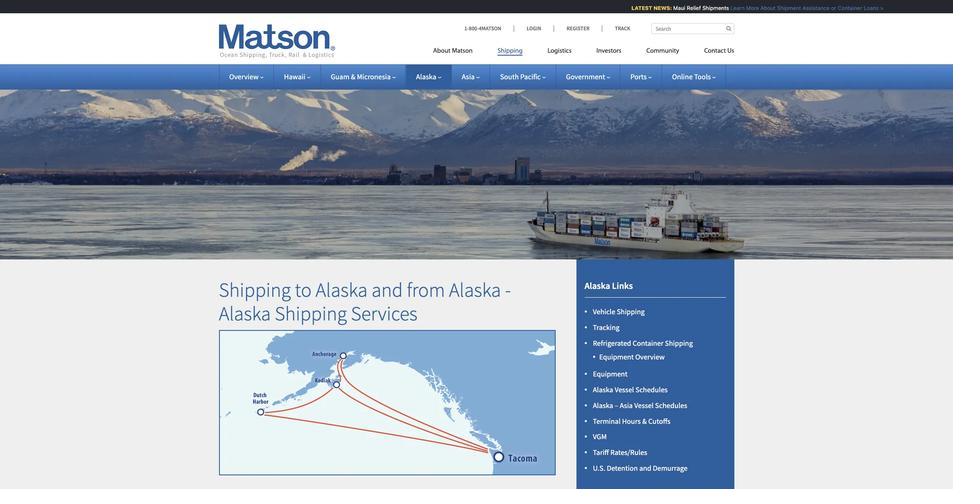 Task type: vqa. For each thing, say whether or not it's contained in the screenshot.
'Moving By Container With Matson' "Link"
no



Task type: describe. For each thing, give the bounding box(es) containing it.
refrigerated container shipping
[[593, 339, 693, 348]]

news:
[[649, 5, 667, 11]]

track link
[[602, 25, 631, 32]]

alaska – asia vessel schedules link
[[593, 401, 688, 411]]

from
[[407, 278, 445, 303]]

vehicle shipping
[[593, 307, 645, 317]]

800-
[[469, 25, 479, 32]]

banner image
[[0, 77, 953, 260]]

terminal hours & cutoffs link
[[593, 417, 671, 426]]

and inside alaska links section
[[640, 464, 652, 474]]

asia link
[[462, 72, 480, 81]]

register
[[567, 25, 590, 32]]

or
[[827, 5, 832, 11]]

and inside shipping to alaska and from alaska - alaska shipping services
[[372, 278, 403, 303]]

logistics
[[548, 48, 572, 54]]

matson
[[452, 48, 473, 54]]

government
[[566, 72, 605, 81]]

rates/rules
[[611, 448, 648, 458]]

services
[[351, 302, 418, 327]]

hours
[[622, 417, 641, 426]]

vgm
[[593, 433, 607, 442]]

alaska vessel schedules link
[[593, 385, 668, 395]]

alaska link
[[416, 72, 442, 81]]

equipment for equipment overview
[[599, 353, 634, 362]]

online tools link
[[672, 72, 716, 81]]

demurrage
[[653, 464, 688, 474]]

to
[[295, 278, 312, 303]]

1-
[[465, 25, 469, 32]]

guam & micronesia
[[331, 72, 391, 81]]

shipping link
[[485, 44, 535, 61]]

terminal hours & cutoffs
[[593, 417, 671, 426]]

-
[[505, 278, 511, 303]]

investors link
[[584, 44, 634, 61]]

search image
[[727, 26, 732, 31]]

more
[[742, 5, 754, 11]]

us
[[728, 48, 735, 54]]

0 horizontal spatial overview
[[229, 72, 259, 81]]

vgm link
[[593, 433, 607, 442]]

& inside alaska links section
[[643, 417, 647, 426]]

–
[[615, 401, 619, 411]]

tariff
[[593, 448, 609, 458]]

equipment overview
[[599, 353, 665, 362]]

0 vertical spatial container
[[833, 5, 858, 11]]

alaska vessel schedules
[[593, 385, 668, 395]]

south
[[500, 72, 519, 81]]

1 vertical spatial schedules
[[655, 401, 688, 411]]

micronesia
[[357, 72, 391, 81]]

0 vertical spatial schedules
[[636, 385, 668, 395]]

logistics link
[[535, 44, 584, 61]]

0 vertical spatial about
[[756, 5, 771, 11]]

u.s. detention and demurrage
[[593, 464, 688, 474]]

investors
[[597, 48, 622, 54]]

tacoma image
[[452, 411, 546, 490]]

latest news: maui relief shipments learn more about shipment assistance or container loans >
[[627, 5, 879, 11]]

shipping inside shipping "link"
[[498, 48, 523, 54]]

cutoffs
[[649, 417, 671, 426]]

0 vertical spatial vessel
[[615, 385, 634, 395]]

1-800-4matson
[[465, 25, 501, 32]]

pacific
[[521, 72, 541, 81]]

contact us link
[[692, 44, 735, 61]]

detention
[[607, 464, 638, 474]]

equipment link
[[593, 370, 628, 379]]

south pacific link
[[500, 72, 546, 81]]

community
[[647, 48, 679, 54]]



Task type: locate. For each thing, give the bounding box(es) containing it.
1 vertical spatial equipment
[[593, 370, 628, 379]]

learn
[[726, 5, 740, 11]]

government link
[[566, 72, 610, 81]]

maui
[[669, 5, 681, 11]]

hawaii link
[[284, 72, 310, 81]]

about right "more"
[[756, 5, 771, 11]]

0 horizontal spatial &
[[351, 72, 356, 81]]

login link
[[514, 25, 554, 32]]

1 vertical spatial overview
[[636, 353, 665, 362]]

overview link
[[229, 72, 264, 81]]

1 horizontal spatial container
[[833, 5, 858, 11]]

1-800-4matson link
[[465, 25, 514, 32]]

about matson link
[[433, 44, 485, 61]]

0 vertical spatial asia
[[462, 72, 475, 81]]

equipment down refrigerated
[[599, 353, 634, 362]]

south pacific
[[500, 72, 541, 81]]

schedules up cutoffs in the right of the page
[[655, 401, 688, 411]]

about
[[756, 5, 771, 11], [433, 48, 451, 54]]

1 horizontal spatial about
[[756, 5, 771, 11]]

guam & micronesia link
[[331, 72, 396, 81]]

asia
[[462, 72, 475, 81], [620, 401, 633, 411]]

shipments
[[698, 5, 724, 11]]

alaska links section
[[566, 260, 745, 490]]

4matson
[[479, 25, 501, 32]]

online tools
[[672, 72, 711, 81]]

links
[[612, 280, 633, 292]]

about left matson
[[433, 48, 451, 54]]

tariff rates/rules
[[593, 448, 648, 458]]

register link
[[554, 25, 602, 32]]

0 horizontal spatial about
[[433, 48, 451, 54]]

learn more about shipment assistance or container loans > link
[[726, 5, 879, 11]]

tariff rates/rules link
[[593, 448, 648, 458]]

>
[[876, 5, 879, 11]]

vessel up terminal hours & cutoffs link
[[635, 401, 654, 411]]

asia right –
[[620, 401, 633, 411]]

vehicle shipping link
[[593, 307, 645, 317]]

tracking
[[593, 323, 620, 333]]

alaska services image
[[219, 331, 556, 476]]

contact
[[704, 48, 726, 54]]

latest
[[627, 5, 648, 11]]

schedules
[[636, 385, 668, 395], [655, 401, 688, 411]]

loans
[[859, 5, 874, 11]]

shipment
[[773, 5, 796, 11]]

assistance
[[798, 5, 825, 11]]

equipment
[[599, 353, 634, 362], [593, 370, 628, 379]]

None search field
[[651, 23, 735, 34]]

terminal
[[593, 417, 621, 426]]

refrigerated container shipping link
[[593, 339, 693, 348]]

schedules up the alaska – asia vessel schedules link on the right of page
[[636, 385, 668, 395]]

1 vertical spatial container
[[633, 339, 664, 348]]

container right or
[[833, 5, 858, 11]]

equipment up 'alaska vessel schedules'
[[593, 370, 628, 379]]

asia inside alaska links section
[[620, 401, 633, 411]]

track
[[615, 25, 631, 32]]

alaska links
[[585, 280, 633, 292]]

kodiak image
[[290, 339, 383, 432]]

shipping to alaska and from alaska - alaska shipping services
[[219, 278, 511, 327]]

online
[[672, 72, 693, 81]]

login
[[527, 25, 542, 32]]

ports link
[[631, 72, 652, 81]]

alaska
[[416, 72, 437, 81], [316, 278, 368, 303], [449, 278, 501, 303], [585, 280, 610, 292], [219, 302, 271, 327], [593, 385, 613, 395], [593, 401, 613, 411]]

0 horizontal spatial asia
[[462, 72, 475, 81]]

&
[[351, 72, 356, 81], [643, 417, 647, 426]]

vessel
[[615, 385, 634, 395], [635, 401, 654, 411]]

0 vertical spatial &
[[351, 72, 356, 81]]

tools
[[694, 72, 711, 81]]

alaska – asia vessel schedules
[[593, 401, 688, 411]]

about matson
[[433, 48, 473, 54]]

0 vertical spatial overview
[[229, 72, 259, 81]]

blue matson logo with ocean, shipping, truck, rail and logistics written beneath it. image
[[219, 25, 335, 59]]

1 horizontal spatial asia
[[620, 401, 633, 411]]

tracking link
[[593, 323, 620, 333]]

0 horizontal spatial container
[[633, 339, 664, 348]]

1 horizontal spatial and
[[640, 464, 652, 474]]

& right hours
[[643, 417, 647, 426]]

container
[[833, 5, 858, 11], [633, 339, 664, 348]]

0 vertical spatial equipment
[[599, 353, 634, 362]]

u.s.
[[593, 464, 606, 474]]

asia down about matson 'link' on the top of page
[[462, 72, 475, 81]]

dutch harbour image
[[213, 366, 307, 459]]

shipping
[[498, 48, 523, 54], [219, 278, 291, 303], [275, 302, 347, 327], [617, 307, 645, 317], [665, 339, 693, 348]]

community link
[[634, 44, 692, 61]]

container inside alaska links section
[[633, 339, 664, 348]]

container up the equipment overview 'link'
[[633, 339, 664, 348]]

1 horizontal spatial &
[[643, 417, 647, 426]]

and left from
[[372, 278, 403, 303]]

1 vertical spatial asia
[[620, 401, 633, 411]]

and
[[372, 278, 403, 303], [640, 464, 652, 474]]

0 vertical spatial and
[[372, 278, 403, 303]]

Search search field
[[651, 23, 735, 34]]

overview inside alaska links section
[[636, 353, 665, 362]]

top menu navigation
[[433, 44, 735, 61]]

hawaii
[[284, 72, 305, 81]]

vessel up –
[[615, 385, 634, 395]]

ports
[[631, 72, 647, 81]]

vehicle
[[593, 307, 616, 317]]

1 vertical spatial &
[[643, 417, 647, 426]]

overview
[[229, 72, 259, 81], [636, 353, 665, 362]]

u.s. detention and demurrage link
[[593, 464, 688, 474]]

1 horizontal spatial overview
[[636, 353, 665, 362]]

equipment overview link
[[599, 353, 665, 362]]

1 vertical spatial about
[[433, 48, 451, 54]]

refrigerated
[[593, 339, 631, 348]]

contact us
[[704, 48, 735, 54]]

anchorage image
[[296, 309, 390, 403]]

about inside 'link'
[[433, 48, 451, 54]]

1 vertical spatial and
[[640, 464, 652, 474]]

& right guam at the top left
[[351, 72, 356, 81]]

0 horizontal spatial and
[[372, 278, 403, 303]]

1 vertical spatial vessel
[[635, 401, 654, 411]]

equipment for equipment link
[[593, 370, 628, 379]]

guam
[[331, 72, 350, 81]]

relief
[[682, 5, 696, 11]]

and down rates/rules
[[640, 464, 652, 474]]



